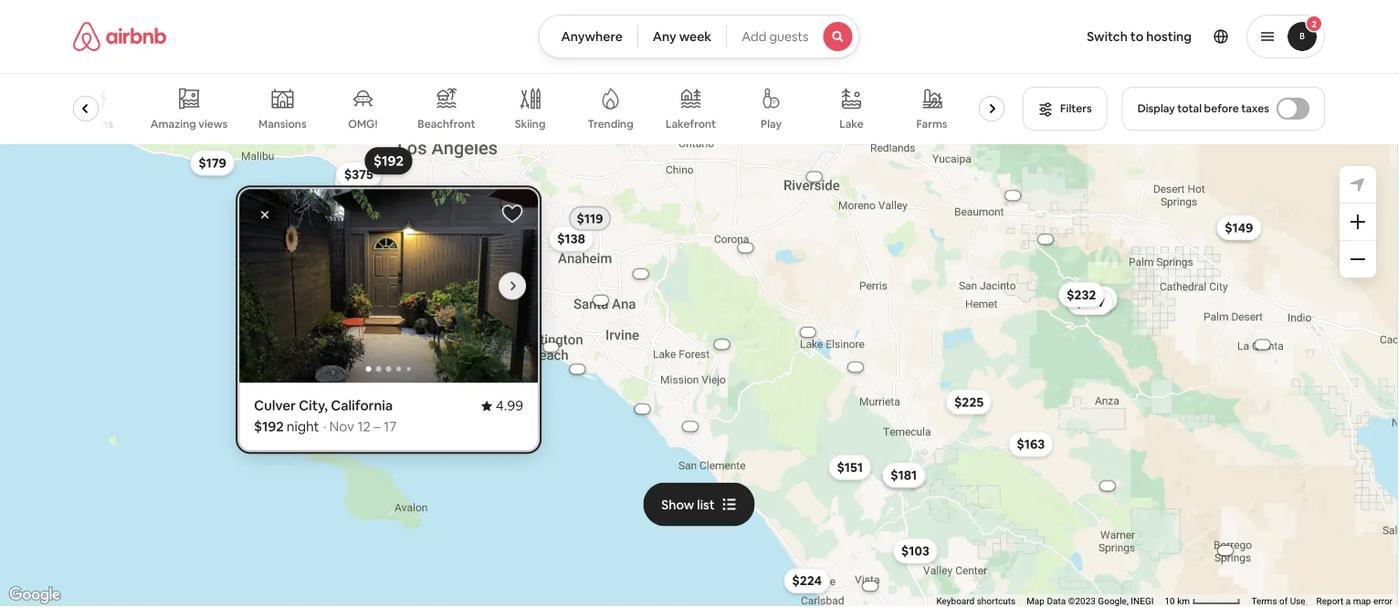 Task type: describe. For each thing, give the bounding box(es) containing it.
close image
[[259, 209, 270, 220]]

any
[[653, 28, 677, 45]]

$103
[[901, 543, 930, 559]]

$179 button
[[190, 150, 235, 176]]

report a map error
[[1317, 596, 1393, 607]]

keyboard
[[937, 596, 975, 607]]

switch
[[1087, 28, 1128, 45]]

beachfront
[[418, 117, 476, 131]]

$232 button
[[1059, 282, 1105, 308]]

mansions
[[259, 117, 307, 131]]

$181 button
[[883, 463, 925, 488]]

$192 button
[[365, 147, 413, 175]]

of
[[1280, 596, 1288, 607]]

10 km button
[[1159, 595, 1246, 607]]

nov
[[329, 418, 354, 436]]

$119
[[577, 210, 603, 227]]

10 km
[[1165, 596, 1192, 607]]

$225
[[954, 394, 984, 410]]

10
[[1165, 596, 1175, 607]]

google,
[[1098, 596, 1129, 607]]

report
[[1317, 596, 1344, 607]]

farms
[[917, 117, 948, 131]]

any week
[[653, 28, 712, 45]]

terms of use
[[1252, 596, 1306, 607]]

week
[[679, 28, 712, 45]]

$138
[[557, 231, 585, 247]]

play
[[761, 117, 782, 131]]

$179
[[198, 155, 227, 171]]

$113
[[1225, 219, 1251, 235]]

12
[[357, 418, 371, 436]]

add guests button
[[726, 15, 860, 58]]

map
[[1353, 596, 1371, 607]]

before
[[1204, 101, 1239, 116]]

$203 button
[[1071, 286, 1117, 312]]

$125
[[456, 241, 483, 257]]

lake
[[840, 117, 864, 131]]

–
[[374, 418, 381, 436]]

show
[[662, 496, 694, 513]]

amazing
[[151, 117, 197, 131]]

switch to hosting
[[1087, 28, 1192, 45]]

google image
[[5, 584, 65, 607]]

$192 inside culver city, california $192 night · nov 12 – 17
[[254, 418, 284, 436]]

keyboard shortcuts button
[[937, 595, 1016, 607]]

culver
[[254, 397, 296, 415]]

inegi
[[1131, 596, 1154, 607]]

views
[[199, 117, 228, 131]]

$138 button
[[549, 226, 594, 252]]

skiing
[[515, 117, 546, 131]]

map data ©2023 google, inegi
[[1027, 596, 1154, 607]]

data
[[1047, 596, 1066, 607]]

add
[[742, 28, 767, 45]]

display total before taxes
[[1138, 101, 1270, 116]]

list
[[697, 496, 715, 513]]

profile element
[[882, 0, 1325, 73]]

$421 button
[[1073, 286, 1118, 312]]

taxes
[[1241, 101, 1270, 116]]

terms
[[1252, 596, 1277, 607]]

guests
[[769, 28, 809, 45]]

culver city, california $192 night · nov 12 – 17
[[254, 397, 397, 436]]

cabins
[[78, 117, 114, 131]]

amazing views
[[151, 117, 228, 131]]

to
[[1131, 28, 1144, 45]]

2
[[1312, 18, 1317, 30]]



Task type: locate. For each thing, give the bounding box(es) containing it.
4.99 out of 5 average rating image
[[481, 397, 523, 415]]

$224
[[792, 573, 822, 589]]

$192
[[374, 152, 404, 170], [254, 418, 284, 436]]

total
[[1178, 101, 1202, 116]]

filters button
[[1023, 87, 1108, 131]]

add guests
[[742, 28, 809, 45]]

$125 button
[[448, 236, 492, 262]]

show list button
[[643, 483, 755, 527]]

$149
[[1225, 220, 1254, 236]]

0 vertical spatial group
[[71, 73, 1012, 144]]

group
[[71, 73, 1012, 144], [239, 189, 538, 383]]

$203
[[1079, 291, 1109, 307]]

1 vertical spatial group
[[239, 189, 538, 383]]

omg!
[[349, 117, 378, 131]]

$421
[[1081, 291, 1109, 307]]

group containing amazing views
[[71, 73, 1012, 144]]

$192 down culver
[[254, 418, 284, 436]]

4.99
[[496, 397, 523, 415]]

any week button
[[637, 15, 727, 58]]

$173 button
[[883, 463, 927, 488]]

$224 button
[[784, 568, 830, 594]]

city,
[[299, 397, 328, 415]]

terms of use link
[[1252, 596, 1306, 607]]

trending
[[588, 117, 634, 131]]

add to wishlist image
[[502, 203, 523, 225]]

zoom in image
[[1351, 215, 1365, 229]]

google map
showing 74 stays. region
[[0, 144, 1398, 607]]

17
[[384, 418, 397, 436]]

zoom out image
[[1351, 252, 1365, 267]]

california
[[331, 397, 393, 415]]

·
[[323, 418, 326, 436]]

$163 button
[[1009, 432, 1053, 457]]

a
[[1346, 596, 1351, 607]]

$232
[[1067, 287, 1096, 303]]

none search field containing anywhere
[[538, 15, 860, 58]]

0 horizontal spatial $192
[[254, 418, 284, 436]]

$149 button
[[1217, 215, 1262, 241]]

$192 inside $192 button
[[374, 152, 404, 170]]

None search field
[[538, 15, 860, 58]]

$192 right $375
[[374, 152, 404, 170]]

display
[[1138, 101, 1175, 116]]

lakefront
[[666, 117, 717, 131]]

$151
[[837, 459, 863, 476]]

$173
[[891, 467, 918, 484]]

$103 button
[[893, 538, 938, 564]]

night
[[287, 418, 319, 436]]

$119 button
[[569, 206, 612, 231]]

$181
[[891, 467, 917, 484]]

2 button
[[1247, 15, 1325, 58]]

$151 button
[[829, 455, 871, 480]]

0 vertical spatial $192
[[374, 152, 404, 170]]

$163
[[1017, 436, 1045, 453]]

display total before taxes button
[[1122, 87, 1325, 131]]

shortcuts
[[977, 596, 1016, 607]]

map
[[1027, 596, 1045, 607]]

$307
[[1075, 294, 1105, 311]]

$113 button
[[1217, 214, 1260, 240]]

group inside the google map
showing 74 stays. region
[[239, 189, 538, 383]]

switch to hosting link
[[1076, 17, 1203, 56]]

1 horizontal spatial $192
[[374, 152, 404, 170]]

report a map error link
[[1317, 596, 1393, 607]]

filters
[[1060, 101, 1092, 116]]

1 vertical spatial $192
[[254, 418, 284, 436]]

use
[[1290, 596, 1306, 607]]

$255 button
[[335, 168, 380, 193]]

$375 button
[[336, 162, 382, 187]]

$375
[[344, 166, 373, 183]]

km
[[1177, 596, 1190, 607]]

$255
[[343, 172, 372, 189]]

hosting
[[1146, 28, 1192, 45]]

anywhere
[[561, 28, 623, 45]]

$225 button
[[946, 389, 992, 415]]

show list
[[662, 496, 715, 513]]

keyboard shortcuts
[[937, 596, 1016, 607]]

©2023
[[1068, 596, 1096, 607]]



Task type: vqa. For each thing, say whether or not it's contained in the screenshot.
TRAINED
no



